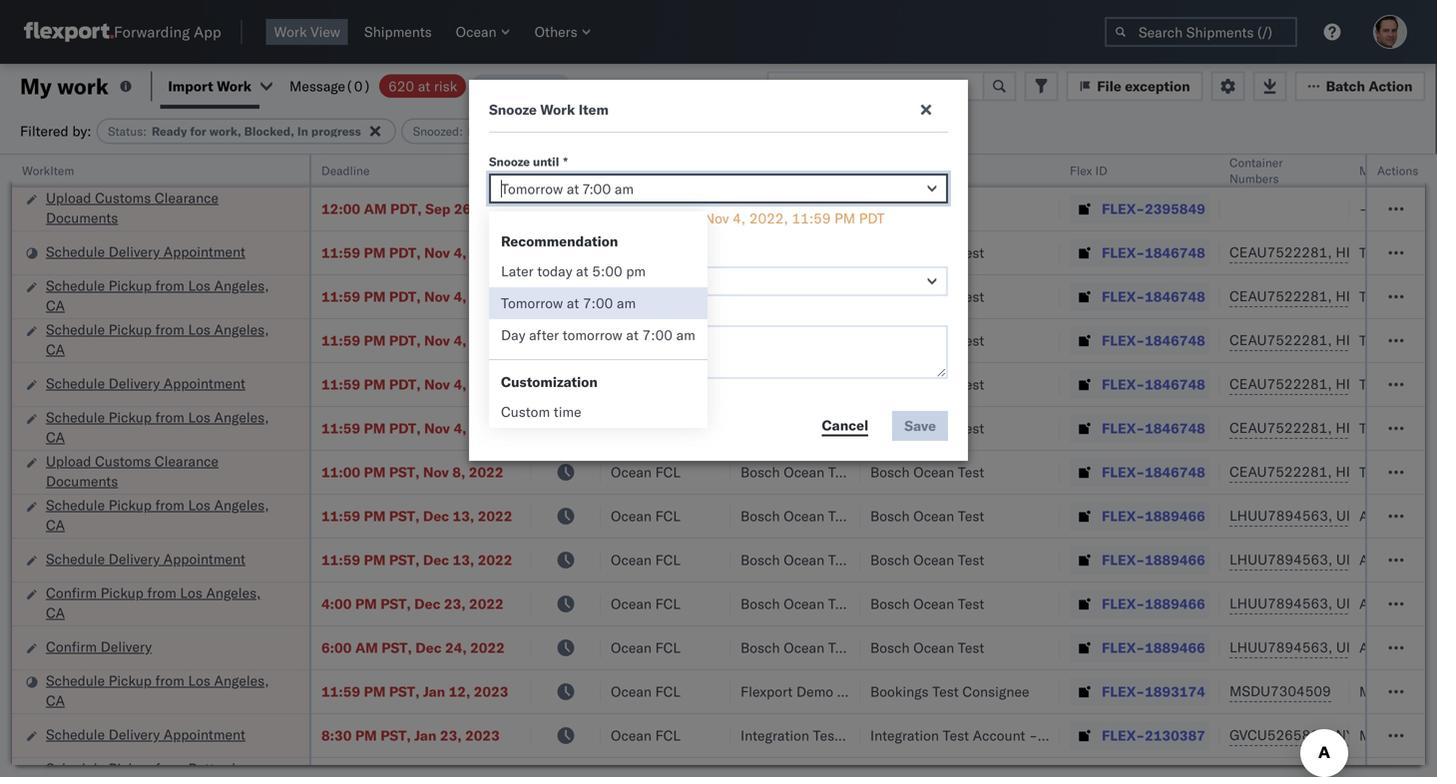 Task type: describe. For each thing, give the bounding box(es) containing it.
3 fcl from the top
[[655, 288, 681, 305]]

1 horizontal spatial am
[[676, 326, 696, 344]]

flex- for confirm pickup from los angeles, ca link
[[1102, 595, 1145, 613]]

maeu97361
[[1360, 683, 1437, 701]]

2 flex-1846748 from the top
[[1102, 288, 1206, 305]]

pst, for confirm delivery button in the left of the page
[[382, 639, 412, 657]]

is
[[558, 210, 569, 227]]

snooze for until
[[489, 154, 530, 169]]

work for import work
[[217, 77, 252, 95]]

clearance for 12:00 am pdt, sep 26, 2022
[[155, 189, 219, 207]]

3 test123456 from the top
[[1360, 332, 1437, 349]]

5 schedule pickup from los angeles, ca button from the top
[[46, 671, 284, 713]]

confirm delivery button
[[46, 637, 152, 659]]

documents for 12:00
[[46, 209, 118, 227]]

schedule pickup from los angeles, ca link for 2nd schedule pickup from los angeles, ca button from the top
[[46, 320, 284, 360]]

flexport demo consignee
[[741, 683, 904, 701]]

shipments
[[364, 23, 432, 40]]

after inside list box
[[529, 326, 559, 344]]

container
[[1230, 155, 1283, 170]]

day
[[501, 326, 526, 344]]

appointment for 1st schedule delivery appointment 'button'
[[164, 243, 245, 261]]

4 ca from the top
[[46, 517, 65, 534]]

hlxu6269489, for 1st schedule delivery appointment 'button'
[[1336, 244, 1437, 261]]

karl
[[1042, 727, 1067, 745]]

no
[[468, 124, 484, 139]]

dec for confirm delivery
[[416, 639, 442, 657]]

4 ocean fcl from the top
[[611, 332, 681, 349]]

bookings
[[870, 683, 929, 701]]

flex- for 3rd schedule pickup from los angeles, ca button's the schedule pickup from los angeles, ca link
[[1102, 420, 1145, 437]]

lhuu7894563, for schedule delivery appointment
[[1230, 551, 1333, 569]]

6 test123456 from the top
[[1360, 464, 1437, 481]]

pdt, for 1st schedule delivery appointment 'button'
[[389, 244, 421, 262]]

container numbers
[[1230, 155, 1283, 186]]

23, for dec
[[444, 595, 466, 613]]

1 ocean fcl from the top
[[611, 200, 681, 218]]

10 ocean fcl from the top
[[611, 639, 681, 657]]

fcl for 1st schedule delivery appointment 'button'
[[655, 244, 681, 262]]

jan for 23,
[[414, 727, 437, 745]]

3 schedule from the top
[[46, 321, 105, 338]]

8,
[[453, 464, 466, 481]]

9 ocean fcl from the top
[[611, 595, 681, 613]]

demo
[[797, 683, 834, 701]]

schedule delivery appointment for 3rd schedule delivery appointment 'button' from the bottom
[[46, 375, 245, 392]]

2 ceau7522281, from the top
[[1230, 287, 1332, 305]]

today
[[537, 263, 573, 280]]

tomorrow at 7:00 am
[[501, 294, 636, 312]]

snoozed
[[413, 124, 459, 139]]

client name button
[[731, 159, 841, 179]]

exception
[[1125, 77, 1191, 95]]

6 schedule from the top
[[46, 497, 105, 514]]

2022 right 26,
[[479, 200, 514, 218]]

163
[[480, 77, 506, 95]]

4, for 2nd schedule pickup from los angeles, ca button from the top
[[454, 332, 467, 349]]

at down (optional) on the left of the page
[[626, 326, 639, 344]]

23, for jan
[[440, 727, 462, 745]]

2022 for 3rd schedule pickup from los angeles, ca button
[[470, 420, 505, 437]]

1 schedule pickup from los angeles, ca button from the top
[[46, 276, 284, 318]]

vandelay for vandelay west
[[870, 200, 928, 218]]

6 1846748 from the top
[[1145, 464, 1206, 481]]

flex- for fifth schedule pickup from los angeles, ca button from the top of the page the schedule pickup from los angeles, ca link
[[1102, 683, 1145, 701]]

6 flex-1846748 from the top
[[1102, 464, 1206, 481]]

11:00 pm pst, nov 8, 2022
[[321, 464, 504, 481]]

13, for schedule delivery appointment
[[453, 552, 474, 569]]

fcl for 2nd schedule pickup from los angeles, ca button from the top
[[655, 332, 681, 349]]

pm for fifth schedule pickup from los angeles, ca button from the top of the page
[[364, 683, 386, 701]]

numbers
[[1230, 171, 1279, 186]]

1 ca from the top
[[46, 297, 65, 314]]

6 ca from the top
[[46, 692, 65, 710]]

snooze up 'is'
[[541, 163, 580, 178]]

12:00 am pdt, sep 26, 2022
[[321, 200, 514, 218]]

dec for confirm pickup from los angeles, ca
[[414, 595, 441, 613]]

1 ceau7522281, from the top
[[1230, 244, 1332, 261]]

deadline button
[[311, 159, 511, 179]]

pst, for fifth schedule pickup from los angeles, ca button from the top of the page
[[389, 683, 420, 701]]

9 resize handle column header from the left
[[1402, 155, 1425, 778]]

flex-1846748 for schedule delivery appointment link for 3rd schedule delivery appointment 'button' from the bottom
[[1102, 376, 1206, 393]]

customs for 12:00 am pdt, sep 26, 2022
[[95, 189, 151, 207]]

2 1846748 from the top
[[1145, 288, 1206, 305]]

11 ocean fcl from the top
[[611, 683, 681, 701]]

am for pdt,
[[364, 200, 387, 218]]

11:59 pm pdt, nov 4, 2022 for 1st schedule delivery appointment 'button'
[[321, 244, 505, 262]]

uetu5238478 for schedule delivery appointment
[[1337, 551, 1434, 569]]

on
[[510, 77, 526, 95]]

5 ceau7522281, from the top
[[1230, 419, 1332, 437]]

flex-1846748 for schedule delivery appointment link related to 1st schedule delivery appointment 'button'
[[1102, 244, 1206, 262]]

1889466 for confirm pickup from los angeles, ca
[[1145, 595, 1206, 613]]

reason
[[489, 247, 531, 262]]

163 on track
[[480, 77, 562, 95]]

Max 200 characters text field
[[489, 325, 948, 379]]

4 schedule pickup from los angeles, ca button from the top
[[46, 496, 284, 538]]

2 schedule pickup from los angeles, ca button from the top
[[46, 320, 284, 362]]

workitem button
[[12, 159, 289, 179]]

pst, for fourth schedule delivery appointment 'button' from the top of the page
[[381, 727, 411, 745]]

(optional)
[[616, 306, 680, 321]]

0 horizontal spatial 7:00
[[583, 294, 613, 312]]

tomorrow
[[563, 326, 623, 344]]

1 fcl from the top
[[655, 200, 681, 218]]

actions
[[1378, 163, 1419, 178]]

from for fifth schedule pickup from los angeles, ca button from the bottom
[[155, 277, 185, 294]]

upload customs clearance documents link for 11:00
[[46, 452, 284, 492]]

6:00
[[321, 639, 352, 657]]

hlxu6269489, for 3rd schedule delivery appointment 'button' from the bottom
[[1336, 375, 1437, 393]]

11:59 pm pst, dec 13, 2022 for schedule pickup from los angeles, ca
[[321, 508, 513, 525]]

11:59 pm pst, dec 13, 2022 for schedule delivery appointment
[[321, 552, 513, 569]]

pickup inside the confirm pickup from los angeles, ca
[[101, 584, 144, 602]]

7 ocean fcl from the top
[[611, 508, 681, 525]]

mbl/mawb n button
[[1350, 159, 1437, 179]]

batch action button
[[1295, 71, 1426, 101]]

4:00 pm pst, dec 23, 2022
[[321, 595, 504, 613]]

5 1846748 from the top
[[1145, 420, 1206, 437]]

2 ceau7522281, hlxu6269489, from the top
[[1230, 287, 1437, 305]]

los for confirm pickup from los angeles, ca button
[[180, 584, 202, 602]]

pst, for 3rd schedule delivery appointment 'button'
[[389, 552, 420, 569]]

flex- for the 'confirm delivery' link
[[1102, 639, 1145, 657]]

1 vertical spatial *
[[535, 247, 540, 262]]

ready
[[152, 124, 187, 139]]

at left 5:00
[[576, 263, 589, 280]]

client name
[[741, 163, 808, 178]]

view
[[311, 23, 340, 40]]

day after tomorrow at 7:00 am
[[501, 326, 696, 344]]

abcdefg78 for confirm pickup from los angeles, ca
[[1360, 595, 1437, 613]]

flex-2130387
[[1102, 727, 1206, 745]]

sep
[[425, 200, 451, 218]]

3 ceau7522281, from the top
[[1230, 331, 1332, 349]]

resize handle column header for client name button
[[837, 155, 860, 778]]

additional comments (optional)
[[489, 306, 680, 321]]

1 1846748 from the top
[[1145, 244, 1206, 262]]

others button
[[527, 19, 600, 45]]

schedule delivery appointment for fourth schedule delivery appointment 'button' from the top of the page
[[46, 726, 245, 744]]

snoozed : no
[[413, 124, 484, 139]]

progress
[[311, 124, 361, 139]]

flex- for schedule delivery appointment link related to 3rd schedule delivery appointment 'button'
[[1102, 552, 1145, 569]]

msdu7304509
[[1230, 683, 1331, 700]]

import work
[[168, 77, 252, 95]]

pst, for fourth schedule pickup from los angeles, ca button
[[389, 508, 420, 525]]

6 ceau7522281, from the top
[[1230, 463, 1332, 481]]

work view
[[274, 23, 340, 40]]

gvcu5265864, nyku9743990
[[1230, 727, 1434, 744]]

7 flex- from the top
[[1102, 464, 1145, 481]]

9 schedule from the top
[[46, 726, 105, 744]]

at left risk
[[418, 77, 430, 95]]

5 schedule from the top
[[46, 409, 105, 426]]

upload customs clearance documents button for 11:00 pm pst, nov 8, 2022
[[46, 452, 284, 494]]

blocked,
[[244, 124, 294, 139]]

6 ocean fcl from the top
[[611, 464, 681, 481]]

integration
[[870, 727, 939, 745]]

4 ceau7522281, from the top
[[1230, 375, 1332, 393]]

by:
[[72, 122, 91, 140]]

flex-2395849
[[1102, 200, 1206, 218]]

reason *
[[489, 247, 540, 262]]

from for 3rd schedule pickup from los angeles, ca button
[[155, 409, 185, 426]]

2 11:59 pm pdt, nov 4, 2022 from the top
[[321, 288, 505, 305]]

lhuu7894563, uetu5238478 for confirm pickup from los angeles, ca
[[1230, 595, 1434, 612]]

3 resize handle column header from the left
[[577, 155, 601, 778]]

confirm pickup from los angeles, ca link
[[46, 583, 284, 623]]

in
[[297, 124, 308, 139]]

risk
[[434, 77, 457, 95]]

3 ca from the top
[[46, 429, 65, 446]]

Tomorrow at 7:00 am text field
[[489, 174, 948, 204]]

3 schedule delivery appointment button from the top
[[46, 550, 245, 571]]

resize handle column header for the workitem button
[[285, 155, 309, 778]]

flex- for schedule delivery appointment link for 3rd schedule delivery appointment 'button' from the bottom
[[1102, 376, 1145, 393]]

cancel button
[[810, 411, 881, 441]]

2022,
[[749, 210, 788, 227]]

later
[[501, 263, 534, 280]]

batch action
[[1326, 77, 1413, 95]]

resize handle column header for deadline button
[[507, 155, 531, 778]]

los for fifth schedule pickup from los angeles, ca button from the bottom
[[188, 277, 211, 294]]

2022 right 8, in the bottom of the page
[[469, 464, 504, 481]]

later today at 5:00 pm
[[501, 263, 646, 280]]

consignee inside 'button'
[[870, 163, 928, 178]]

dec for schedule pickup from los angeles, ca
[[423, 508, 449, 525]]

forwarding app link
[[24, 22, 221, 42]]

for
[[190, 124, 206, 139]]

filtered by:
[[20, 122, 91, 140]]

status
[[108, 124, 143, 139]]

3 flex- from the top
[[1102, 288, 1145, 305]]

note: this is after the deadline of nov 4, 2022, 11:59 pm pdt
[[489, 210, 885, 227]]

appointment for 3rd schedule delivery appointment 'button' from the bottom
[[164, 375, 245, 392]]

pm
[[626, 263, 646, 280]]

6 hlxu6269489, from the top
[[1336, 463, 1437, 481]]

upload customs clearance documents for 11:00 pm pst, nov 8, 2022
[[46, 453, 219, 490]]

pdt, for 2nd schedule pickup from los angeles, ca button from the top
[[389, 332, 421, 349]]

: for status
[[143, 124, 147, 139]]

1 flex- from the top
[[1102, 200, 1145, 218]]

4 test123456 from the top
[[1360, 376, 1437, 393]]

2022 for confirm pickup from los angeles, ca button
[[469, 595, 504, 613]]

1889466 for schedule pickup from los angeles, ca
[[1145, 508, 1206, 525]]

2022 up 'additional'
[[470, 288, 505, 305]]

confirm pickup from los angeles, ca button
[[46, 583, 284, 625]]

uetu5238478 for schedule pickup from los angeles, ca
[[1337, 507, 1434, 525]]

8 schedule from the top
[[46, 672, 105, 690]]

2022 for 3rd schedule delivery appointment 'button'
[[478, 552, 513, 569]]

ocean inside button
[[456, 23, 497, 40]]

track
[[530, 77, 562, 95]]

8 ocean fcl from the top
[[611, 552, 681, 569]]

12 ocean fcl from the top
[[611, 727, 681, 745]]

flex id button
[[1060, 159, 1200, 179]]

mbl/mawb
[[1360, 163, 1429, 178]]

work view link
[[266, 19, 348, 45]]

vandelay west
[[870, 200, 964, 218]]

confirm delivery
[[46, 638, 152, 656]]

1 schedule from the top
[[46, 243, 105, 261]]

4:00
[[321, 595, 352, 613]]

ca inside the confirm pickup from los angeles, ca
[[46, 604, 65, 622]]

2 test123456 from the top
[[1360, 288, 1437, 305]]

1 horizontal spatial after
[[572, 210, 602, 227]]

flex-1889466 for schedule delivery appointment
[[1102, 552, 1206, 569]]

3 1846748 from the top
[[1145, 332, 1206, 349]]

hlxu6269489, for 2nd schedule pickup from los angeles, ca button from the top
[[1336, 331, 1437, 349]]

ceau7522281, hlxu6269489, for 3rd schedule delivery appointment 'button' from the bottom
[[1230, 375, 1437, 393]]

work inside work view link
[[274, 23, 307, 40]]

my
[[20, 72, 52, 100]]

4 schedule delivery appointment button from the top
[[46, 725, 245, 747]]

confirm pickup from los angeles, ca
[[46, 584, 261, 622]]

app
[[194, 22, 221, 41]]

the
[[606, 210, 627, 227]]

snooze work item
[[489, 101, 609, 118]]

Search Work text field
[[767, 71, 985, 101]]

fcl for confirm delivery button in the left of the page
[[655, 639, 681, 657]]

file
[[1097, 77, 1122, 95]]



Task type: vqa. For each thing, say whether or not it's contained in the screenshot.
"FLEX-2389690"
no



Task type: locate. For each thing, give the bounding box(es) containing it.
at down the later today at 5:00 pm
[[567, 294, 579, 312]]

3 schedule pickup from los angeles, ca from the top
[[46, 409, 269, 446]]

4, for 3rd schedule delivery appointment 'button' from the bottom
[[454, 376, 467, 393]]

24,
[[445, 639, 467, 657]]

am down (optional) on the left of the page
[[676, 326, 696, 344]]

9 fcl from the top
[[655, 595, 681, 613]]

0 vertical spatial 13,
[[453, 508, 474, 525]]

confirm down the confirm pickup from los angeles, ca at left bottom
[[46, 638, 97, 656]]

4 lhuu7894563, from the top
[[1230, 639, 1333, 656]]

1889466 for schedule delivery appointment
[[1145, 552, 1206, 569]]

vandelay left west
[[870, 200, 928, 218]]

file exception button
[[1066, 71, 1204, 101], [1066, 71, 1204, 101]]

7:00
[[583, 294, 613, 312], [642, 326, 673, 344]]

name
[[776, 163, 808, 178]]

consignee for flexport demo consignee
[[837, 683, 904, 701]]

pst, up "8:30 pm pst, jan 23, 2023"
[[389, 683, 420, 701]]

uetu5238478 for confirm delivery
[[1337, 639, 1434, 656]]

4, for 1st schedule delivery appointment 'button'
[[454, 244, 467, 262]]

pst, left 8, in the bottom of the page
[[389, 464, 420, 481]]

0 vertical spatial upload customs clearance documents button
[[46, 188, 284, 230]]

dec up 6:00 am pst, dec 24, 2022
[[414, 595, 441, 613]]

2022 for confirm delivery button in the left of the page
[[470, 639, 505, 657]]

deadline
[[321, 163, 370, 178]]

snooze down on
[[489, 101, 537, 118]]

others
[[535, 23, 578, 40]]

8:30
[[321, 727, 352, 745]]

flex- for schedule delivery appointment link related to 1st schedule delivery appointment 'button'
[[1102, 244, 1145, 262]]

resize handle column header
[[285, 155, 309, 778], [507, 155, 531, 778], [577, 155, 601, 778], [707, 155, 731, 778], [837, 155, 860, 778], [1036, 155, 1060, 778], [1196, 155, 1220, 778], [1326, 155, 1350, 778], [1402, 155, 1425, 778]]

status : ready for work, blocked, in progress
[[108, 124, 361, 139]]

cancel
[[822, 417, 869, 434]]

pickup
[[109, 277, 152, 294], [109, 321, 152, 338], [109, 409, 152, 426], [109, 497, 152, 514], [101, 584, 144, 602], [109, 672, 152, 690]]

snooze left the until
[[489, 154, 530, 169]]

1 vertical spatial work
[[217, 77, 252, 95]]

2023 for 8:30 pm pst, jan 23, 2023
[[465, 727, 500, 745]]

2 11:59 pm pst, dec 13, 2022 from the top
[[321, 552, 513, 569]]

12 fcl from the top
[[655, 727, 681, 745]]

item
[[579, 101, 609, 118]]

5:00
[[592, 263, 623, 280]]

1 flex-1889466 from the top
[[1102, 508, 1206, 525]]

work,
[[209, 124, 241, 139]]

flex- for the schedule pickup from los angeles, ca link associated with 2nd schedule pickup from los angeles, ca button from the top
[[1102, 332, 1145, 349]]

3 schedule delivery appointment from the top
[[46, 551, 245, 568]]

pst, up 4:00 pm pst, dec 23, 2022
[[389, 552, 420, 569]]

dec down 11:00 pm pst, nov 8, 2022
[[423, 508, 449, 525]]

2 customs from the top
[[95, 453, 151, 470]]

* up today
[[535, 247, 540, 262]]

schedule pickup from los angeles, ca
[[46, 277, 269, 314], [46, 321, 269, 358], [46, 409, 269, 446], [46, 497, 269, 534], [46, 672, 269, 710]]

1889466 for confirm delivery
[[1145, 639, 1206, 657]]

0 vertical spatial upload customs clearance documents link
[[46, 188, 284, 228]]

4 schedule pickup from los angeles, ca from the top
[[46, 497, 269, 534]]

7 resize handle column header from the left
[[1196, 155, 1220, 778]]

flex-1846748 for 3rd schedule pickup from los angeles, ca button's the schedule pickup from los angeles, ca link
[[1102, 420, 1206, 437]]

ceau7522281,
[[1230, 244, 1332, 261], [1230, 287, 1332, 305], [1230, 331, 1332, 349], [1230, 375, 1332, 393], [1230, 419, 1332, 437], [1230, 463, 1332, 481]]

from for 2nd schedule pickup from los angeles, ca button from the top
[[155, 321, 185, 338]]

work left view
[[274, 23, 307, 40]]

0 vertical spatial *
[[563, 154, 568, 169]]

4 fcl from the top
[[655, 332, 681, 349]]

consignee button
[[860, 159, 1040, 179]]

pdt,
[[390, 200, 422, 218], [389, 244, 421, 262], [389, 288, 421, 305], [389, 332, 421, 349], [389, 376, 421, 393], [389, 420, 421, 437]]

0 vertical spatial clearance
[[155, 189, 219, 207]]

2022 for 1st schedule delivery appointment 'button'
[[470, 244, 505, 262]]

2 horizontal spatial work
[[540, 101, 575, 118]]

2 upload customs clearance documents button from the top
[[46, 452, 284, 494]]

n
[[1432, 163, 1437, 178]]

1 schedule delivery appointment from the top
[[46, 243, 245, 261]]

2022 right 24,
[[470, 639, 505, 657]]

ceau7522281, hlxu6269489, for 1st schedule delivery appointment 'button'
[[1230, 244, 1437, 261]]

schedule pickup from los angeles, ca link for 3rd schedule pickup from los angeles, ca button
[[46, 408, 284, 448]]

upload
[[46, 189, 91, 207], [46, 453, 91, 470]]

confirm inside button
[[46, 638, 97, 656]]

fcl for 3rd schedule delivery appointment 'button'
[[655, 552, 681, 569]]

vandelay down client name
[[741, 200, 798, 218]]

6 ceau7522281, hlxu6269489, from the top
[[1230, 463, 1437, 481]]

13, down 8, in the bottom of the page
[[453, 508, 474, 525]]

7 fcl from the top
[[655, 508, 681, 525]]

0 horizontal spatial *
[[535, 247, 540, 262]]

flex- for schedule delivery appointment link associated with fourth schedule delivery appointment 'button' from the top of the page
[[1102, 727, 1145, 745]]

2 schedule delivery appointment from the top
[[46, 375, 245, 392]]

jan
[[423, 683, 445, 701], [414, 727, 437, 745]]

import
[[168, 77, 213, 95]]

3 appointment from the top
[[164, 551, 245, 568]]

620
[[388, 77, 414, 95]]

consignee up vandelay west on the right top
[[870, 163, 928, 178]]

lhuu7894563, uetu5238478 for schedule pickup from los angeles, ca
[[1230, 507, 1434, 525]]

schedule pickup from los angeles, ca for 3rd schedule pickup from los angeles, ca button's the schedule pickup from los angeles, ca link
[[46, 409, 269, 446]]

1 vertical spatial after
[[529, 326, 559, 344]]

2022 down 11:00 pm pst, nov 8, 2022
[[478, 508, 513, 525]]

5 ocean fcl from the top
[[611, 420, 681, 437]]

upload customs clearance documents for 12:00 am pdt, sep 26, 2022
[[46, 189, 219, 227]]

3 hlxu6269489, from the top
[[1336, 331, 1437, 349]]

upload customs clearance documents link for 12:00
[[46, 188, 284, 228]]

pst, down 11:00 pm pst, nov 8, 2022
[[389, 508, 420, 525]]

1 vertical spatial am
[[355, 639, 378, 657]]

delivery for 3rd schedule delivery appointment 'button' from the bottom
[[109, 375, 160, 392]]

3 ocean fcl from the top
[[611, 288, 681, 305]]

1 vertical spatial customs
[[95, 453, 151, 470]]

1 hlxu6269489, from the top
[[1336, 244, 1437, 261]]

1 upload customs clearance documents button from the top
[[46, 188, 284, 230]]

delivery inside button
[[101, 638, 152, 656]]

consignee up integration
[[837, 683, 904, 701]]

from for confirm pickup from los angeles, ca button
[[147, 584, 176, 602]]

0 horizontal spatial vandelay
[[741, 200, 798, 218]]

1 vertical spatial 23,
[[440, 727, 462, 745]]

flex-2395849 button
[[1070, 195, 1210, 223], [1070, 195, 1210, 223]]

ceau7522281, hlxu6269489, for 3rd schedule pickup from los angeles, ca button
[[1230, 419, 1437, 437]]

1 ceau7522281, hlxu6269489, from the top
[[1230, 244, 1437, 261]]

10 fcl from the top
[[655, 639, 681, 657]]

3 schedule pickup from los angeles, ca button from the top
[[46, 408, 284, 450]]

0 horizontal spatial after
[[529, 326, 559, 344]]

1 vertical spatial upload
[[46, 453, 91, 470]]

dec for schedule delivery appointment
[[423, 552, 449, 569]]

1 vertical spatial upload customs clearance documents button
[[46, 452, 284, 494]]

2022 down 'additional'
[[470, 332, 505, 349]]

7 schedule from the top
[[46, 551, 105, 568]]

lhuu7894563, for confirm delivery
[[1230, 639, 1333, 656]]

Select snooze reason text field
[[489, 267, 948, 296]]

confirm delivery link
[[46, 637, 152, 657]]

pst, for confirm pickup from los angeles, ca button
[[381, 595, 411, 613]]

dec left 24,
[[416, 639, 442, 657]]

abcdefg78
[[1360, 508, 1437, 525], [1360, 552, 1437, 569], [1360, 595, 1437, 613], [1360, 639, 1437, 657]]

: left no
[[459, 124, 463, 139]]

2 13, from the top
[[453, 552, 474, 569]]

2 vertical spatial work
[[540, 101, 575, 118]]

work for snooze work item
[[540, 101, 575, 118]]

4 1889466 from the top
[[1145, 639, 1206, 657]]

pst, up 6:00 am pst, dec 24, 2022
[[381, 595, 411, 613]]

5 test123456 from the top
[[1360, 420, 1437, 437]]

2022 up 4:00 pm pst, dec 23, 2022
[[478, 552, 513, 569]]

0 vertical spatial 7:00
[[583, 294, 613, 312]]

flex-1846748 button
[[1070, 239, 1210, 267], [1070, 239, 1210, 267], [1070, 283, 1210, 311], [1070, 283, 1210, 311], [1070, 327, 1210, 355], [1070, 327, 1210, 355], [1070, 371, 1210, 399], [1070, 371, 1210, 399], [1070, 415, 1210, 443], [1070, 415, 1210, 443], [1070, 459, 1210, 487], [1070, 459, 1210, 487]]

0 vertical spatial upload customs clearance documents
[[46, 189, 219, 227]]

angeles,
[[214, 277, 269, 294], [214, 321, 269, 338], [214, 409, 269, 426], [214, 497, 269, 514], [206, 584, 261, 602], [214, 672, 269, 690]]

delivery
[[109, 243, 160, 261], [109, 375, 160, 392], [109, 551, 160, 568], [101, 638, 152, 656], [109, 726, 160, 744]]

schedule pickup from los angeles, ca for fifth schedule pickup from los angeles, ca button from the top of the page the schedule pickup from los angeles, ca link
[[46, 672, 269, 710]]

fcl for fourth schedule delivery appointment 'button' from the top of the page
[[655, 727, 681, 745]]

flexport
[[741, 683, 793, 701]]

2 ca from the top
[[46, 341, 65, 358]]

work
[[274, 23, 307, 40], [217, 77, 252, 95], [540, 101, 575, 118]]

pm for fourth schedule pickup from los angeles, ca button
[[364, 508, 386, 525]]

0 vertical spatial 2023
[[474, 683, 509, 701]]

8:30 pm pst, jan 23, 2023
[[321, 727, 500, 745]]

consignee up account
[[963, 683, 1030, 701]]

0 vertical spatial documents
[[46, 209, 118, 227]]

1 horizontal spatial vandelay
[[870, 200, 928, 218]]

0 horizontal spatial work
[[217, 77, 252, 95]]

from inside the confirm pickup from los angeles, ca
[[147, 584, 176, 602]]

2022 up custom
[[470, 376, 505, 393]]

2 resize handle column header from the left
[[507, 155, 531, 778]]

2 schedule delivery appointment button from the top
[[46, 374, 245, 396]]

1 schedule pickup from los angeles, ca link from the top
[[46, 276, 284, 316]]

1 schedule delivery appointment button from the top
[[46, 242, 245, 264]]

1 test123456 from the top
[[1360, 244, 1437, 262]]

1 vertical spatial 7:00
[[642, 326, 673, 344]]

consignee for bookings test consignee
[[963, 683, 1030, 701]]

additional
[[489, 306, 549, 321]]

uetu5238478
[[1337, 507, 1434, 525], [1337, 551, 1434, 569], [1337, 595, 1434, 612], [1337, 639, 1434, 656]]

filtered
[[20, 122, 69, 140]]

nov
[[704, 210, 729, 227], [424, 244, 450, 262], [424, 288, 450, 305], [424, 332, 450, 349], [424, 376, 450, 393], [424, 420, 450, 437], [423, 464, 449, 481]]

23, up 24,
[[444, 595, 466, 613]]

resize handle column header for consignee 'button'
[[1036, 155, 1060, 778]]

flex-1889466 for confirm pickup from los angeles, ca
[[1102, 595, 1206, 613]]

4 hlxu6269489, from the top
[[1336, 375, 1437, 393]]

2 ocean fcl from the top
[[611, 244, 681, 262]]

3 11:59 pm pdt, nov 4, 2022 from the top
[[321, 332, 505, 349]]

abcdefg78 for schedule delivery appointment
[[1360, 552, 1437, 569]]

2022 for 2nd schedule pickup from los angeles, ca button from the top
[[470, 332, 505, 349]]

2 fcl from the top
[[655, 244, 681, 262]]

maeu94084
[[1360, 727, 1437, 745]]

upload for 11:00 pm pst, nov 8, 2022
[[46, 453, 91, 470]]

hlxu6269489,
[[1336, 244, 1437, 261], [1336, 287, 1437, 305], [1336, 331, 1437, 349], [1336, 375, 1437, 393], [1336, 419, 1437, 437], [1336, 463, 1437, 481]]

work right import
[[217, 77, 252, 95]]

2022 up 'later'
[[470, 244, 505, 262]]

1889466
[[1145, 508, 1206, 525], [1145, 552, 1206, 569], [1145, 595, 1206, 613], [1145, 639, 1206, 657]]

23, down 12,
[[440, 727, 462, 745]]

2023 down 12,
[[465, 727, 500, 745]]

7:00 up day after tomorrow at 7:00 am
[[583, 294, 613, 312]]

0 vertical spatial confirm
[[46, 584, 97, 602]]

2 schedule delivery appointment link from the top
[[46, 374, 245, 394]]

am for pst,
[[355, 639, 378, 657]]

flex-1889466 for confirm delivery
[[1102, 639, 1206, 657]]

this
[[528, 210, 554, 227]]

pm for 3rd schedule delivery appointment 'button' from the bottom
[[364, 376, 386, 393]]

* right the until
[[563, 154, 568, 169]]

pm for 2nd schedule pickup from los angeles, ca button from the top
[[364, 332, 386, 349]]

1 horizontal spatial work
[[274, 23, 307, 40]]

1 horizontal spatial 7:00
[[642, 326, 673, 344]]

upload customs clearance documents button
[[46, 188, 284, 230], [46, 452, 284, 494]]

2023 right 12,
[[474, 683, 509, 701]]

11 flex- from the top
[[1102, 639, 1145, 657]]

lhuu7894563, uetu5238478
[[1230, 507, 1434, 525], [1230, 551, 1434, 569], [1230, 595, 1434, 612], [1230, 639, 1434, 656]]

3 flex-1846748 from the top
[[1102, 332, 1206, 349]]

resize handle column header for flex id "button"
[[1196, 155, 1220, 778]]

pm for confirm pickup from los angeles, ca button
[[355, 595, 377, 613]]

deadline
[[630, 210, 685, 227]]

from for fourth schedule pickup from los angeles, ca button
[[155, 497, 185, 514]]

custom time
[[501, 403, 582, 421]]

2130387
[[1145, 727, 1206, 745]]

ceau7522281, hlxu6269489,
[[1230, 244, 1437, 261], [1230, 287, 1437, 305], [1230, 331, 1437, 349], [1230, 375, 1437, 393], [1230, 419, 1437, 437], [1230, 463, 1437, 481]]

8 resize handle column header from the left
[[1326, 155, 1350, 778]]

snooze
[[489, 101, 537, 118], [489, 154, 530, 169], [541, 163, 580, 178]]

test
[[958, 244, 985, 262], [828, 288, 855, 305], [958, 288, 985, 305], [958, 332, 985, 349], [828, 376, 855, 393], [958, 376, 985, 393], [828, 420, 855, 437], [958, 420, 985, 437], [828, 464, 855, 481], [958, 464, 985, 481], [828, 508, 855, 525], [958, 508, 985, 525], [828, 552, 855, 569], [958, 552, 985, 569], [828, 595, 855, 613], [958, 595, 985, 613], [828, 639, 855, 657], [958, 639, 985, 657], [933, 683, 959, 701], [943, 727, 969, 745]]

jan left 12,
[[423, 683, 445, 701]]

1 vertical spatial 13,
[[453, 552, 474, 569]]

abcdefg78 for confirm delivery
[[1360, 639, 1437, 657]]

1 vertical spatial clearance
[[155, 453, 219, 470]]

1 upload customs clearance documents link from the top
[[46, 188, 284, 228]]

1 vertical spatial confirm
[[46, 638, 97, 656]]

after right 'is'
[[572, 210, 602, 227]]

1 vertical spatial am
[[676, 326, 696, 344]]

from for fifth schedule pickup from los angeles, ca button from the top of the page
[[155, 672, 185, 690]]

jan down 11:59 pm pst, jan 12, 2023
[[414, 727, 437, 745]]

1 horizontal spatial :
[[459, 124, 463, 139]]

0 vertical spatial upload
[[46, 189, 91, 207]]

am down pm at top left
[[617, 294, 636, 312]]

until
[[533, 154, 559, 169]]

schedule delivery appointment
[[46, 243, 245, 261], [46, 375, 245, 392], [46, 551, 245, 568], [46, 726, 245, 744]]

:
[[143, 124, 147, 139], [459, 124, 463, 139]]

2 documents from the top
[[46, 473, 118, 490]]

comments
[[552, 306, 612, 321]]

3 lhuu7894563, from the top
[[1230, 595, 1333, 612]]

2022 up 6:00 am pst, dec 24, 2022
[[469, 595, 504, 613]]

: left ready at the top of page
[[143, 124, 147, 139]]

appointment for 3rd schedule delivery appointment 'button'
[[164, 551, 245, 568]]

pdt
[[859, 210, 885, 227]]

1 vertical spatial jan
[[414, 727, 437, 745]]

am right "12:00"
[[364, 200, 387, 218]]

upload customs clearance documents link
[[46, 188, 284, 228], [46, 452, 284, 492]]

ocean
[[456, 23, 497, 40], [611, 200, 652, 218], [611, 244, 652, 262], [914, 244, 955, 262], [611, 288, 652, 305], [784, 288, 825, 305], [914, 288, 955, 305], [611, 332, 652, 349], [914, 332, 955, 349], [784, 376, 825, 393], [914, 376, 955, 393], [611, 420, 652, 437], [784, 420, 825, 437], [914, 420, 955, 437], [611, 464, 652, 481], [784, 464, 825, 481], [914, 464, 955, 481], [611, 508, 652, 525], [784, 508, 825, 525], [914, 508, 955, 525], [611, 552, 652, 569], [784, 552, 825, 569], [914, 552, 955, 569], [611, 595, 652, 613], [784, 595, 825, 613], [914, 595, 955, 613], [611, 639, 652, 657], [784, 639, 825, 657], [914, 639, 955, 657], [611, 683, 652, 701], [611, 727, 652, 745]]

confirm up the confirm delivery on the bottom left of page
[[46, 584, 97, 602]]

fcl for fourth schedule pickup from los angeles, ca button
[[655, 508, 681, 525]]

6:00 am pst, dec 24, 2022
[[321, 639, 505, 657]]

1 vertical spatial upload customs clearance documents
[[46, 453, 219, 490]]

pst, down 11:59 pm pst, jan 12, 2023
[[381, 727, 411, 745]]

13, up 4:00 pm pst, dec 23, 2022
[[453, 552, 474, 569]]

2 schedule pickup from los angeles, ca link from the top
[[46, 320, 284, 360]]

: for snoozed
[[459, 124, 463, 139]]

0 horizontal spatial :
[[143, 124, 147, 139]]

documents for 11:00
[[46, 473, 118, 490]]

1 13, from the top
[[453, 508, 474, 525]]

2 upload customs clearance documents from the top
[[46, 453, 219, 490]]

lhuu7894563,
[[1230, 507, 1333, 525], [1230, 551, 1333, 569], [1230, 595, 1333, 612], [1230, 639, 1333, 656]]

work
[[57, 72, 109, 100]]

1 vertical spatial 2023
[[465, 727, 500, 745]]

1 upload from the top
[[46, 189, 91, 207]]

uetu5238478 for confirm pickup from los angeles, ca
[[1337, 595, 1434, 612]]

--
[[1360, 200, 1377, 218]]

2022 for 3rd schedule delivery appointment 'button' from the bottom
[[470, 376, 505, 393]]

1893174
[[1145, 683, 1206, 701]]

list box containing later today at 5:00 pm
[[489, 256, 708, 351]]

0 vertical spatial 23,
[[444, 595, 466, 613]]

mode
[[611, 163, 642, 178]]

documents
[[46, 209, 118, 227], [46, 473, 118, 490]]

2 1889466 from the top
[[1145, 552, 1206, 569]]

confirm inside the confirm pickup from los angeles, ca
[[46, 584, 97, 602]]

0 vertical spatial am
[[364, 200, 387, 218]]

clearance for 11:00 pm pst, nov 8, 2022
[[155, 453, 219, 470]]

flexport. image
[[24, 22, 114, 42]]

1 schedule delivery appointment link from the top
[[46, 242, 245, 262]]

flex-
[[1102, 200, 1145, 218], [1102, 244, 1145, 262], [1102, 288, 1145, 305], [1102, 332, 1145, 349], [1102, 376, 1145, 393], [1102, 420, 1145, 437], [1102, 464, 1145, 481], [1102, 508, 1145, 525], [1102, 552, 1145, 569], [1102, 595, 1145, 613], [1102, 639, 1145, 657], [1102, 683, 1145, 701], [1102, 727, 1145, 745]]

1 vertical spatial 11:59 pm pst, dec 13, 2022
[[321, 552, 513, 569]]

3 abcdefg78 from the top
[[1360, 595, 1437, 613]]

2 flex- from the top
[[1102, 244, 1145, 262]]

list box
[[489, 256, 708, 351]]

13, for schedule pickup from los angeles, ca
[[453, 508, 474, 525]]

1 documents from the top
[[46, 209, 118, 227]]

abcdefg78 for schedule pickup from los angeles, ca
[[1360, 508, 1437, 525]]

hlxu6269489, for 3rd schedule pickup from los angeles, ca button
[[1336, 419, 1437, 437]]

snooze until *
[[489, 154, 568, 169]]

west
[[932, 200, 964, 218]]

flex- for fourth schedule pickup from los angeles, ca button's the schedule pickup from los angeles, ca link
[[1102, 508, 1145, 525]]

flex
[[1070, 163, 1093, 178]]

1 vandelay from the left
[[741, 200, 798, 218]]

fcl for fifth schedule pickup from los angeles, ca button from the top of the page
[[655, 683, 681, 701]]

4 uetu5238478 from the top
[[1337, 639, 1434, 656]]

8 flex- from the top
[[1102, 508, 1145, 525]]

pm for 3rd schedule pickup from los angeles, ca button
[[364, 420, 386, 437]]

1 appointment from the top
[[164, 243, 245, 261]]

dec up 4:00 pm pst, dec 23, 2022
[[423, 552, 449, 569]]

1 customs from the top
[[95, 189, 151, 207]]

ca
[[46, 297, 65, 314], [46, 341, 65, 358], [46, 429, 65, 446], [46, 517, 65, 534], [46, 604, 65, 622], [46, 692, 65, 710]]

0 vertical spatial after
[[572, 210, 602, 227]]

forwarding
[[114, 22, 190, 41]]

1 vertical spatial upload customs clearance documents link
[[46, 452, 284, 492]]

0 vertical spatial jan
[[423, 683, 445, 701]]

5 hlxu6269489, from the top
[[1336, 419, 1437, 437]]

pdt, for 3rd schedule pickup from los angeles, ca button
[[389, 420, 421, 437]]

26,
[[454, 200, 476, 218]]

0 vertical spatial customs
[[95, 189, 151, 207]]

jan for 12,
[[423, 683, 445, 701]]

0 vertical spatial 11:59 pm pst, dec 13, 2022
[[321, 508, 513, 525]]

2 appointment from the top
[[164, 375, 245, 392]]

5 schedule pickup from los angeles, ca link from the top
[[46, 671, 284, 711]]

pm for 1st schedule delivery appointment 'button'
[[364, 244, 386, 262]]

13,
[[453, 508, 474, 525], [453, 552, 474, 569]]

*
[[563, 154, 568, 169], [535, 247, 540, 262]]

11:59 pm pdt, nov 4, 2022 for 2nd schedule pickup from los angeles, ca button from the top
[[321, 332, 505, 349]]

4 schedule delivery appointment from the top
[[46, 726, 245, 744]]

2 schedule from the top
[[46, 277, 105, 294]]

gvcu5265864,
[[1230, 727, 1333, 744]]

6 fcl from the top
[[655, 464, 681, 481]]

flex id
[[1070, 163, 1108, 178]]

delivery for confirm delivery button in the left of the page
[[101, 638, 152, 656]]

2 hlxu6269489, from the top
[[1336, 287, 1437, 305]]

pm
[[835, 210, 856, 227], [364, 244, 386, 262], [364, 288, 386, 305], [364, 332, 386, 349], [364, 376, 386, 393], [364, 420, 386, 437], [364, 464, 386, 481], [364, 508, 386, 525], [364, 552, 386, 569], [355, 595, 377, 613], [364, 683, 386, 701], [355, 727, 377, 745]]

2022 down customization
[[470, 420, 505, 437]]

4 1846748 from the top
[[1145, 376, 1206, 393]]

pst, down 4:00 pm pst, dec 23, 2022
[[382, 639, 412, 657]]

confirm for confirm delivery
[[46, 638, 97, 656]]

confirm for confirm pickup from los angeles, ca
[[46, 584, 97, 602]]

los for fourth schedule pickup from los angeles, ca button
[[188, 497, 211, 514]]

schedule delivery appointment for 1st schedule delivery appointment 'button'
[[46, 243, 245, 261]]

delivery for 3rd schedule delivery appointment 'button'
[[109, 551, 160, 568]]

1 horizontal spatial *
[[563, 154, 568, 169]]

Search Shipments (/) text field
[[1105, 17, 1298, 47]]

0 horizontal spatial am
[[617, 294, 636, 312]]

delivery for fourth schedule delivery appointment 'button' from the top of the page
[[109, 726, 160, 744]]

11:59 pm pst, dec 13, 2022 down 11:00 pm pst, nov 8, 2022
[[321, 508, 513, 525]]

schedule pickup from los angeles, ca button
[[46, 276, 284, 318], [46, 320, 284, 362], [46, 408, 284, 450], [46, 496, 284, 538], [46, 671, 284, 713]]

flex-1846748 for the schedule pickup from los angeles, ca link associated with 2nd schedule pickup from los angeles, ca button from the top
[[1102, 332, 1206, 349]]

1 vertical spatial documents
[[46, 473, 118, 490]]

11:59 pm pst, dec 13, 2022 up 4:00 pm pst, dec 23, 2022
[[321, 552, 513, 569]]

9 flex- from the top
[[1102, 552, 1145, 569]]

work down "track"
[[540, 101, 575, 118]]

resize handle column header for 'mode' button
[[707, 155, 731, 778]]

am right 6:00
[[355, 639, 378, 657]]

schedule delivery appointment link for 3rd schedule delivery appointment 'button' from the bottom
[[46, 374, 245, 394]]

0 vertical spatial am
[[617, 294, 636, 312]]

7:00 down (optional) on the left of the page
[[642, 326, 673, 344]]

6 resize handle column header from the left
[[1036, 155, 1060, 778]]

los inside the confirm pickup from los angeles, ca
[[180, 584, 202, 602]]

schedule delivery appointment link for 1st schedule delivery appointment 'button'
[[46, 242, 245, 262]]

customs for 11:00 pm pst, nov 8, 2022
[[95, 453, 151, 470]]

5 schedule pickup from los angeles, ca from the top
[[46, 672, 269, 710]]

0 vertical spatial work
[[274, 23, 307, 40]]

tomorrow
[[501, 294, 563, 312]]

2 abcdefg78 from the top
[[1360, 552, 1437, 569]]

4 schedule from the top
[[46, 375, 105, 392]]

delivery for 1st schedule delivery appointment 'button'
[[109, 243, 160, 261]]

angeles, inside the confirm pickup from los angeles, ca
[[206, 584, 261, 602]]

after right the day on the top left of page
[[529, 326, 559, 344]]

4 resize handle column header from the left
[[707, 155, 731, 778]]



